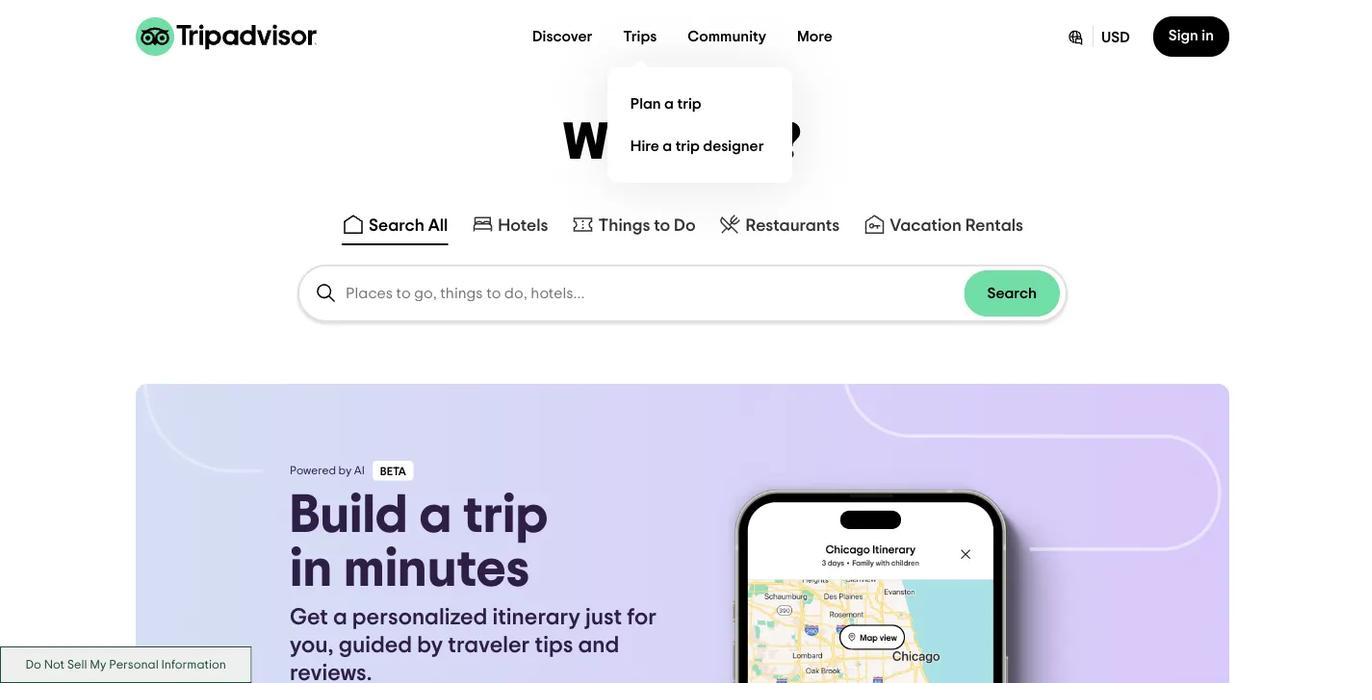 Task type: locate. For each thing, give the bounding box(es) containing it.
search left the all
[[369, 217, 424, 234]]

a right plan
[[664, 96, 674, 112]]

vacation
[[890, 217, 962, 234]]

a right the hire
[[663, 139, 672, 154]]

trip
[[677, 96, 702, 112], [675, 139, 700, 154], [463, 489, 548, 543]]

minutes
[[344, 543, 530, 596]]

search for search
[[987, 286, 1037, 301]]

1 vertical spatial trip
[[675, 139, 700, 154]]

a for hire
[[663, 139, 672, 154]]

a
[[664, 96, 674, 112], [663, 139, 672, 154], [419, 489, 452, 543], [333, 607, 347, 630]]

build
[[290, 489, 408, 543]]

1 vertical spatial in
[[290, 543, 332, 596]]

do
[[674, 217, 696, 234], [26, 659, 41, 671]]

beta
[[380, 467, 406, 478]]

and
[[578, 635, 619, 658]]

restaurants link
[[719, 213, 840, 236]]

search all button
[[338, 209, 452, 246]]

1 vertical spatial by
[[417, 635, 443, 658]]

sell
[[67, 659, 87, 671]]

to
[[654, 217, 670, 234]]

a right build
[[419, 489, 452, 543]]

powered
[[290, 465, 336, 477]]

restaurants button
[[715, 209, 844, 246]]

a inside get a personalized itinerary just for you, guided by traveler tips and reviews.
[[333, 607, 347, 630]]

a for build
[[419, 489, 452, 543]]

traveler
[[448, 635, 530, 658]]

0 vertical spatial in
[[1202, 28, 1214, 43]]

just
[[585, 607, 622, 630]]

by inside get a personalized itinerary just for you, guided by traveler tips and reviews.
[[417, 635, 443, 658]]

a inside build a trip in minutes
[[419, 489, 452, 543]]

tripadvisor image
[[136, 17, 317, 56]]

where to?
[[563, 117, 802, 169]]

do not sell my personal information
[[26, 659, 226, 671]]

in right the sign
[[1202, 28, 1214, 43]]

guided
[[339, 635, 412, 658]]

search down rentals
[[987, 286, 1037, 301]]

by
[[339, 465, 352, 477], [417, 635, 443, 658]]

trip inside build a trip in minutes
[[463, 489, 548, 543]]

do not sell my personal information button
[[0, 647, 252, 684]]

vacation rentals button
[[859, 209, 1027, 246]]

in up get on the bottom of page
[[290, 543, 332, 596]]

information
[[161, 659, 226, 671]]

vacation rentals link
[[863, 213, 1023, 236]]

0 vertical spatial trip
[[677, 96, 702, 112]]

where
[[563, 117, 718, 169]]

tab list
[[0, 205, 1365, 249]]

things to do
[[598, 217, 696, 234]]

0 horizontal spatial by
[[339, 465, 352, 477]]

things to do link
[[571, 213, 696, 236]]

1 vertical spatial search
[[987, 286, 1037, 301]]

trip for hire a trip designer
[[675, 139, 700, 154]]

search image
[[315, 282, 338, 305]]

reviews.
[[290, 662, 372, 684]]

1 vertical spatial do
[[26, 659, 41, 671]]

1 horizontal spatial do
[[674, 217, 696, 234]]

rentals
[[965, 217, 1023, 234]]

2 vertical spatial trip
[[463, 489, 548, 543]]

0 horizontal spatial in
[[290, 543, 332, 596]]

sign in link
[[1153, 16, 1229, 57]]

all
[[428, 217, 448, 234]]

search
[[369, 217, 424, 234], [987, 286, 1037, 301]]

0 horizontal spatial search
[[369, 217, 424, 234]]

hire a trip designer link
[[623, 125, 777, 168]]

a right get on the bottom of page
[[333, 607, 347, 630]]

menu
[[607, 67, 792, 183]]

1 horizontal spatial in
[[1202, 28, 1214, 43]]

a for plan
[[664, 96, 674, 112]]

by left ai
[[339, 465, 352, 477]]

0 vertical spatial by
[[339, 465, 352, 477]]

do right to
[[674, 217, 696, 234]]

1 horizontal spatial by
[[417, 635, 443, 658]]

0 vertical spatial search
[[369, 217, 424, 234]]

do left not
[[26, 659, 41, 671]]

in
[[1202, 28, 1214, 43], [290, 543, 332, 596]]

by down personalized
[[417, 635, 443, 658]]

1 horizontal spatial search
[[987, 286, 1037, 301]]

search inside search field
[[987, 286, 1037, 301]]

usd button
[[1050, 16, 1145, 57]]

0 vertical spatial do
[[674, 217, 696, 234]]

trip for plan a trip
[[677, 96, 702, 112]]

itinerary
[[492, 607, 580, 630]]



Task type: vqa. For each thing, say whether or not it's contained in the screenshot.
SIGN
yes



Task type: describe. For each thing, give the bounding box(es) containing it.
things
[[598, 217, 650, 234]]

discover
[[532, 29, 592, 44]]

powered by ai
[[290, 465, 365, 477]]

you,
[[290, 635, 334, 658]]

in inside build a trip in minutes
[[290, 543, 332, 596]]

search for search all
[[369, 217, 424, 234]]

plan a trip
[[630, 96, 702, 112]]

to?
[[729, 117, 802, 169]]

plan a trip link
[[623, 83, 777, 125]]

usd
[[1101, 30, 1130, 45]]

sign
[[1169, 28, 1199, 43]]

more button
[[782, 17, 848, 56]]

sign in
[[1169, 28, 1214, 43]]

trip for build a trip in minutes
[[463, 489, 548, 543]]

trips button
[[608, 17, 672, 56]]

hire a trip designer
[[630, 139, 764, 154]]

not
[[44, 659, 64, 671]]

vacation rentals
[[890, 217, 1023, 234]]

build a trip in minutes
[[290, 489, 548, 596]]

community
[[688, 29, 766, 44]]

discover button
[[517, 17, 608, 56]]

restaurants
[[746, 217, 840, 234]]

for
[[627, 607, 657, 630]]

Search search field
[[299, 267, 1066, 321]]

search all
[[369, 217, 448, 234]]

my
[[90, 659, 106, 671]]

trips
[[623, 29, 657, 44]]

hotels link
[[471, 213, 548, 236]]

personal
[[109, 659, 159, 671]]

hire
[[630, 139, 659, 154]]

personalized
[[352, 607, 488, 630]]

tab list containing search all
[[0, 205, 1365, 249]]

designer
[[703, 139, 764, 154]]

more
[[797, 29, 833, 44]]

community button
[[672, 17, 782, 56]]

get a personalized itinerary just for you, guided by traveler tips and reviews.
[[290, 607, 657, 684]]

ai
[[354, 465, 365, 477]]

0 horizontal spatial do
[[26, 659, 41, 671]]

do inside 'link'
[[674, 217, 696, 234]]

hotels button
[[467, 209, 552, 246]]

get
[[290, 607, 328, 630]]

a for get
[[333, 607, 347, 630]]

things to do button
[[568, 209, 700, 246]]

menu containing plan a trip
[[607, 67, 792, 183]]

search button
[[964, 271, 1060, 317]]

Search search field
[[346, 285, 964, 302]]

plan
[[630, 96, 661, 112]]

hotels
[[498, 217, 548, 234]]

tips
[[535, 635, 573, 658]]



